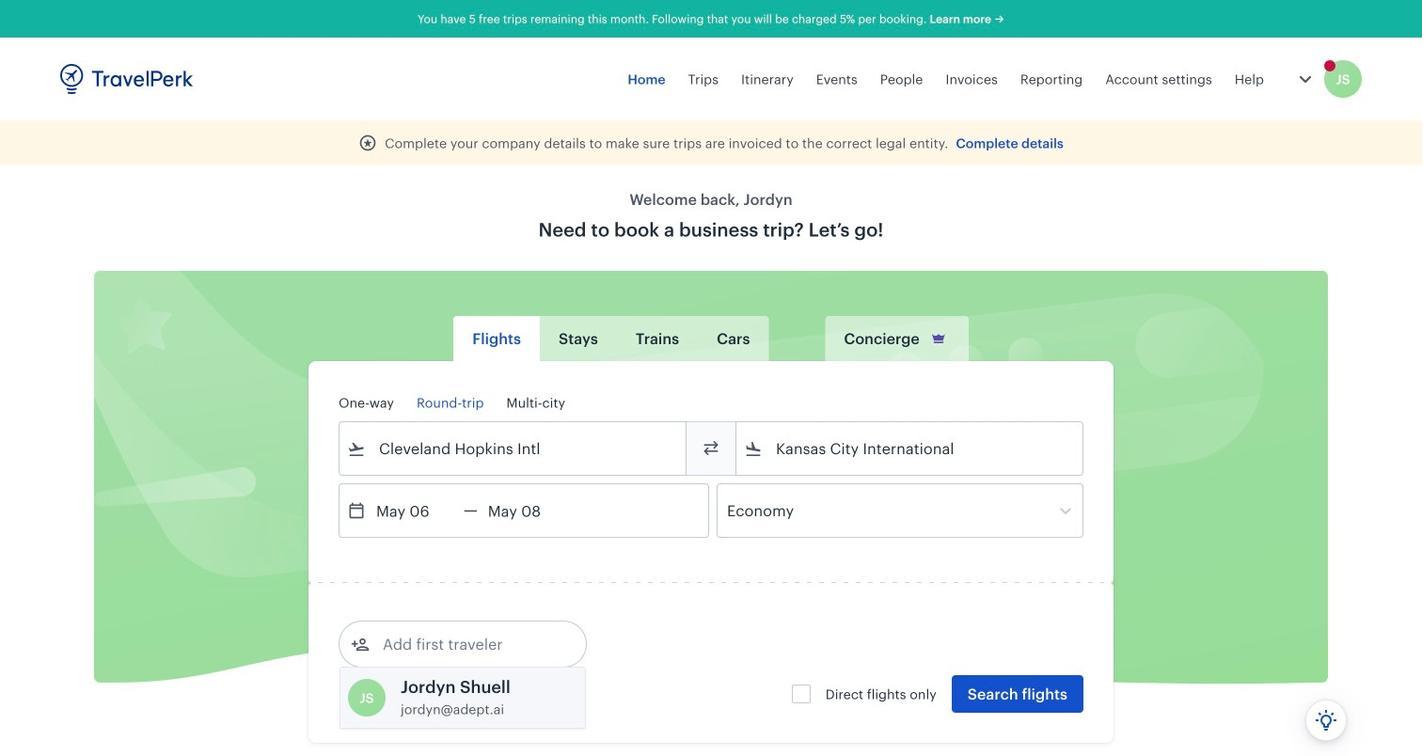 Task type: locate. For each thing, give the bounding box(es) containing it.
Depart text field
[[366, 485, 464, 537]]

Add first traveler search field
[[370, 629, 565, 660]]

Return text field
[[478, 485, 576, 537]]

From search field
[[366, 434, 661, 464]]



Task type: describe. For each thing, give the bounding box(es) containing it.
To search field
[[763, 434, 1058, 464]]



